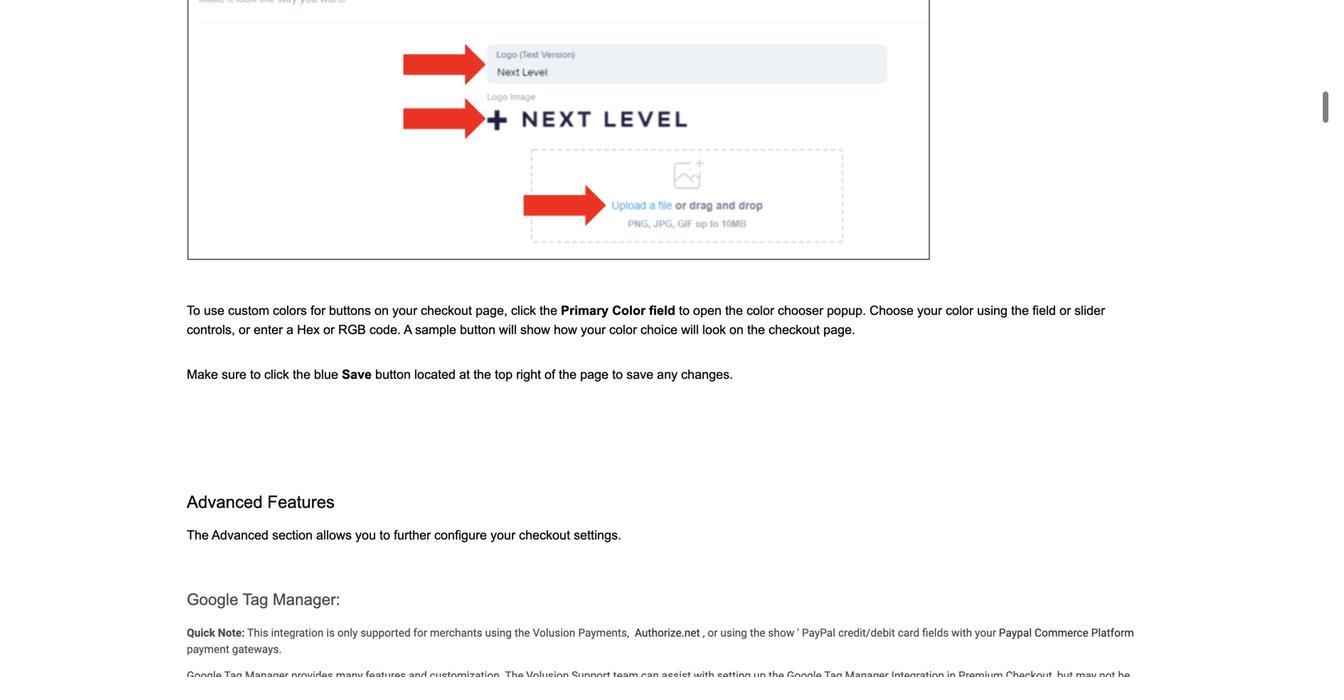 Task type: locate. For each thing, give the bounding box(es) containing it.
top
[[495, 368, 513, 382]]

checkout inside to open the color chooser popup. choose your color using the field or slider controls, or enter a hex or rgb code. a sample button will show how your color choice will look on the checkout page.
[[769, 323, 820, 337]]

with
[[952, 627, 972, 640]]

0 horizontal spatial will
[[499, 323, 517, 337]]

button down page,
[[460, 323, 496, 337]]

your right configure
[[491, 528, 516, 543]]

custom
[[228, 304, 269, 318]]

checkout up sample
[[421, 304, 472, 318]]

to inside to open the color chooser popup. choose your color using the field or slider controls, or enter a hex or rgb code. a sample button will show how your color choice will look on the checkout page.
[[679, 304, 690, 318]]

this
[[247, 627, 268, 640]]

click right sure in the left bottom of the page
[[264, 368, 289, 382]]

tag
[[243, 591, 268, 609]]

rgb
[[338, 323, 366, 337]]

0 vertical spatial button
[[460, 323, 496, 337]]

to left open on the top right of the page
[[679, 304, 690, 318]]

blue
[[314, 368, 338, 382]]

1 vertical spatial show
[[768, 627, 795, 640]]

the
[[540, 304, 557, 318], [725, 304, 743, 318], [1011, 304, 1029, 318], [747, 323, 765, 337], [293, 368, 311, 382], [474, 368, 491, 382], [559, 368, 577, 382], [515, 627, 530, 640], [750, 627, 766, 640]]

to use custom colors for buttons on your checkout page, click the primary color field
[[187, 304, 676, 318]]

google tag manager:
[[187, 591, 340, 609]]

using
[[977, 304, 1008, 318], [485, 627, 512, 640], [721, 627, 747, 640]]

0 horizontal spatial button
[[375, 368, 411, 382]]

1 horizontal spatial show
[[768, 627, 795, 640]]

checkout left settings.
[[519, 528, 570, 543]]

checkout
[[421, 304, 472, 318], [769, 323, 820, 337], [519, 528, 570, 543]]

button right save
[[375, 368, 411, 382]]

2 horizontal spatial checkout
[[769, 323, 820, 337]]

0 horizontal spatial color
[[609, 323, 637, 337]]

field left the slider
[[1033, 304, 1056, 318]]

using inside to open the color chooser popup. choose your color using the field or slider controls, or enter a hex or rgb code. a sample button will show how your color choice will look on the checkout page.
[[977, 304, 1008, 318]]

0 horizontal spatial for
[[311, 304, 326, 318]]

click right page,
[[511, 304, 536, 318]]

colors
[[273, 304, 307, 318]]

the
[[187, 528, 209, 543]]

will
[[499, 323, 517, 337], [681, 323, 699, 337]]

0 vertical spatial advanced
[[187, 493, 263, 512]]

1 horizontal spatial field
[[1033, 304, 1056, 318]]

0 horizontal spatial field
[[649, 304, 676, 318]]

2 horizontal spatial color
[[946, 304, 974, 318]]

card
[[898, 627, 920, 640]]

code.
[[370, 323, 401, 337]]

color right choose
[[946, 304, 974, 318]]

sure
[[222, 368, 247, 382]]

choice
[[641, 323, 678, 337]]

show left how
[[520, 323, 550, 337]]

1 horizontal spatial on
[[730, 323, 744, 337]]

checkout down chooser
[[769, 323, 820, 337]]

1 horizontal spatial button
[[460, 323, 496, 337]]

authorize.net
[[635, 627, 700, 640]]

button
[[460, 323, 496, 337], [375, 368, 411, 382]]

commerce
[[1035, 627, 1089, 640]]

the left blue on the left bottom
[[293, 368, 311, 382]]

show left '
[[768, 627, 795, 640]]

section
[[272, 528, 313, 543]]

integration
[[271, 627, 324, 640]]

2 field from the left
[[1033, 304, 1056, 318]]

will down page,
[[499, 323, 517, 337]]

1 horizontal spatial click
[[511, 304, 536, 318]]

advanced down advanced features
[[212, 528, 269, 543]]

color
[[612, 304, 646, 318]]

0 horizontal spatial using
[[485, 627, 512, 640]]

chooser
[[778, 304, 824, 318]]

1 horizontal spatial for
[[413, 627, 427, 640]]

your
[[392, 304, 417, 318], [918, 304, 942, 318], [581, 323, 606, 337], [491, 528, 516, 543], [975, 627, 996, 640]]

the left '
[[750, 627, 766, 640]]

0 vertical spatial show
[[520, 323, 550, 337]]

google
[[187, 591, 238, 609]]

show inside quick note: this integration is only supported for merchants using the volusion payments, authorize.net , or using the show ' paypal credit/debit card fields with your paypal commerce platform payment gateways.
[[768, 627, 795, 640]]

0 horizontal spatial checkout
[[421, 304, 472, 318]]

0 horizontal spatial show
[[520, 323, 550, 337]]

for up hex
[[311, 304, 326, 318]]

0 vertical spatial for
[[311, 304, 326, 318]]

a
[[404, 323, 412, 337]]

or right hex
[[323, 323, 335, 337]]

any
[[657, 368, 678, 382]]

located
[[414, 368, 456, 382]]

use
[[204, 304, 225, 318]]

your right choose
[[918, 304, 942, 318]]

0 vertical spatial on
[[375, 304, 389, 318]]

paypal
[[999, 627, 1032, 640]]

show
[[520, 323, 550, 337], [768, 627, 795, 640]]

supported
[[361, 627, 411, 640]]

the right at
[[474, 368, 491, 382]]

1 vertical spatial on
[[730, 323, 744, 337]]

controls,
[[187, 323, 235, 337]]

show inside to open the color chooser popup. choose your color using the field or slider controls, or enter a hex or rgb code. a sample button will show how your color choice will look on the checkout page.
[[520, 323, 550, 337]]

changes.
[[681, 368, 733, 382]]

on up code.
[[375, 304, 389, 318]]

fields
[[922, 627, 949, 640]]

on right "look"
[[730, 323, 744, 337]]

0 horizontal spatial on
[[375, 304, 389, 318]]

1 horizontal spatial checkout
[[519, 528, 570, 543]]

button inside to open the color chooser popup. choose your color using the field or slider controls, or enter a hex or rgb code. a sample button will show how your color choice will look on the checkout page.
[[460, 323, 496, 337]]

paypal
[[802, 627, 836, 640]]

the right of
[[559, 368, 577, 382]]

1 vertical spatial checkout
[[769, 323, 820, 337]]

further
[[394, 528, 431, 543]]

2 will from the left
[[681, 323, 699, 337]]

field
[[649, 304, 676, 318], [1033, 304, 1056, 318]]

or
[[1060, 304, 1071, 318], [239, 323, 250, 337], [323, 323, 335, 337], [708, 627, 718, 640]]

you
[[355, 528, 376, 543]]

advanced
[[187, 493, 263, 512], [212, 528, 269, 543]]

or right ,
[[708, 627, 718, 640]]

your right "with"
[[975, 627, 996, 640]]

platform
[[1091, 627, 1134, 640]]

advanced up the the on the bottom left of page
[[187, 493, 263, 512]]

to
[[679, 304, 690, 318], [250, 368, 261, 382], [612, 368, 623, 382], [380, 528, 390, 543]]

or down custom on the left of the page
[[239, 323, 250, 337]]

page
[[580, 368, 609, 382]]

0 horizontal spatial click
[[264, 368, 289, 382]]

quick note: this integration is only supported for merchants using the volusion payments, authorize.net , or using the show ' paypal credit/debit card fields with your paypal commerce platform payment gateways.
[[187, 627, 1134, 657]]

your down primary
[[581, 323, 606, 337]]

2 vertical spatial checkout
[[519, 528, 570, 543]]

note:
[[218, 627, 245, 640]]

to right sure in the left bottom of the page
[[250, 368, 261, 382]]

color down 'color'
[[609, 323, 637, 337]]

0 vertical spatial checkout
[[421, 304, 472, 318]]

will left "look"
[[681, 323, 699, 337]]

1 vertical spatial for
[[413, 627, 427, 640]]

1 vertical spatial button
[[375, 368, 411, 382]]

field inside to open the color chooser popup. choose your color using the field or slider controls, or enter a hex or rgb code. a sample button will show how your color choice will look on the checkout page.
[[1033, 304, 1056, 318]]

the left volusion on the bottom
[[515, 627, 530, 640]]

field up choice
[[649, 304, 676, 318]]

color left chooser
[[747, 304, 774, 318]]

slider
[[1075, 304, 1105, 318]]

how
[[554, 323, 577, 337]]

2 horizontal spatial using
[[977, 304, 1008, 318]]

the left the slider
[[1011, 304, 1029, 318]]

volusion
[[533, 627, 576, 640]]

on
[[375, 304, 389, 318], [730, 323, 744, 337]]

open
[[693, 304, 722, 318]]

choose
[[870, 304, 914, 318]]

merchants
[[430, 627, 482, 640]]

1 horizontal spatial using
[[721, 627, 747, 640]]

1 horizontal spatial will
[[681, 323, 699, 337]]

payments,
[[578, 627, 629, 640]]

color
[[747, 304, 774, 318], [946, 304, 974, 318], [609, 323, 637, 337]]

click
[[511, 304, 536, 318], [264, 368, 289, 382]]

for
[[311, 304, 326, 318], [413, 627, 427, 640]]

for right supported
[[413, 627, 427, 640]]



Task type: vqa. For each thing, say whether or not it's contained in the screenshot.
Opt to the left
no



Task type: describe. For each thing, give the bounding box(es) containing it.
page,
[[476, 304, 508, 318]]

make
[[187, 368, 218, 382]]

1 vertical spatial click
[[264, 368, 289, 382]]

or left the slider
[[1060, 304, 1071, 318]]

of
[[545, 368, 555, 382]]

to open the color chooser popup. choose your color using the field or slider controls, or enter a hex or rgb code. a sample button will show how your color choice will look on the checkout page.
[[187, 304, 1109, 337]]

gateways.
[[232, 643, 282, 657]]

look
[[703, 323, 726, 337]]

only
[[338, 627, 358, 640]]

page.
[[824, 323, 856, 337]]

configure
[[434, 528, 487, 543]]

sample
[[415, 323, 456, 337]]

quick
[[187, 627, 215, 640]]

a
[[286, 323, 294, 337]]

right
[[516, 368, 541, 382]]

manager:
[[273, 591, 340, 609]]

features
[[267, 493, 335, 512]]

for inside quick note: this integration is only supported for merchants using the volusion payments, authorize.net , or using the show ' paypal credit/debit card fields with your paypal commerce platform payment gateways.
[[413, 627, 427, 640]]

payment
[[187, 643, 229, 657]]

0 vertical spatial click
[[511, 304, 536, 318]]

the right "look"
[[747, 323, 765, 337]]

on inside to open the color chooser popup. choose your color using the field or slider controls, or enter a hex or rgb code. a sample button will show how your color choice will look on the checkout page.
[[730, 323, 744, 337]]

1 will from the left
[[499, 323, 517, 337]]

hex
[[297, 323, 320, 337]]

your up a on the top of page
[[392, 304, 417, 318]]

the advanced section allows you to further configure your checkout settings.
[[187, 528, 622, 543]]

credit/debit
[[838, 627, 895, 640]]

to left 'save' on the bottom
[[612, 368, 623, 382]]

the up how
[[540, 304, 557, 318]]

settings.
[[574, 528, 622, 543]]

save
[[342, 368, 372, 382]]

'
[[797, 627, 799, 640]]

1 horizontal spatial color
[[747, 304, 774, 318]]

allows
[[316, 528, 352, 543]]

buttons
[[329, 304, 371, 318]]

or inside quick note: this integration is only supported for merchants using the volusion payments, authorize.net , or using the show ' paypal credit/debit card fields with your paypal commerce platform payment gateways.
[[708, 627, 718, 640]]

1 vertical spatial advanced
[[212, 528, 269, 543]]

is
[[326, 627, 335, 640]]

1 field from the left
[[649, 304, 676, 318]]

your inside quick note: this integration is only supported for merchants using the volusion payments, authorize.net , or using the show ' paypal credit/debit card fields with your paypal commerce platform payment gateways.
[[975, 627, 996, 640]]

using for color
[[977, 304, 1008, 318]]

to right you
[[380, 528, 390, 543]]

make sure to click the blue save button located at the top right of the page to save any changes.
[[187, 368, 733, 382]]

the right open on the top right of the page
[[725, 304, 743, 318]]

to
[[187, 304, 200, 318]]

using for merchants
[[485, 627, 512, 640]]

enter
[[254, 323, 283, 337]]

popup.
[[827, 304, 866, 318]]

authorize.net link
[[635, 627, 700, 640]]

save
[[627, 368, 654, 382]]

,
[[703, 627, 705, 640]]

at
[[459, 368, 470, 382]]

advanced features
[[187, 493, 335, 512]]

paypal commerce platform link
[[999, 627, 1134, 640]]

primary
[[561, 304, 609, 318]]



